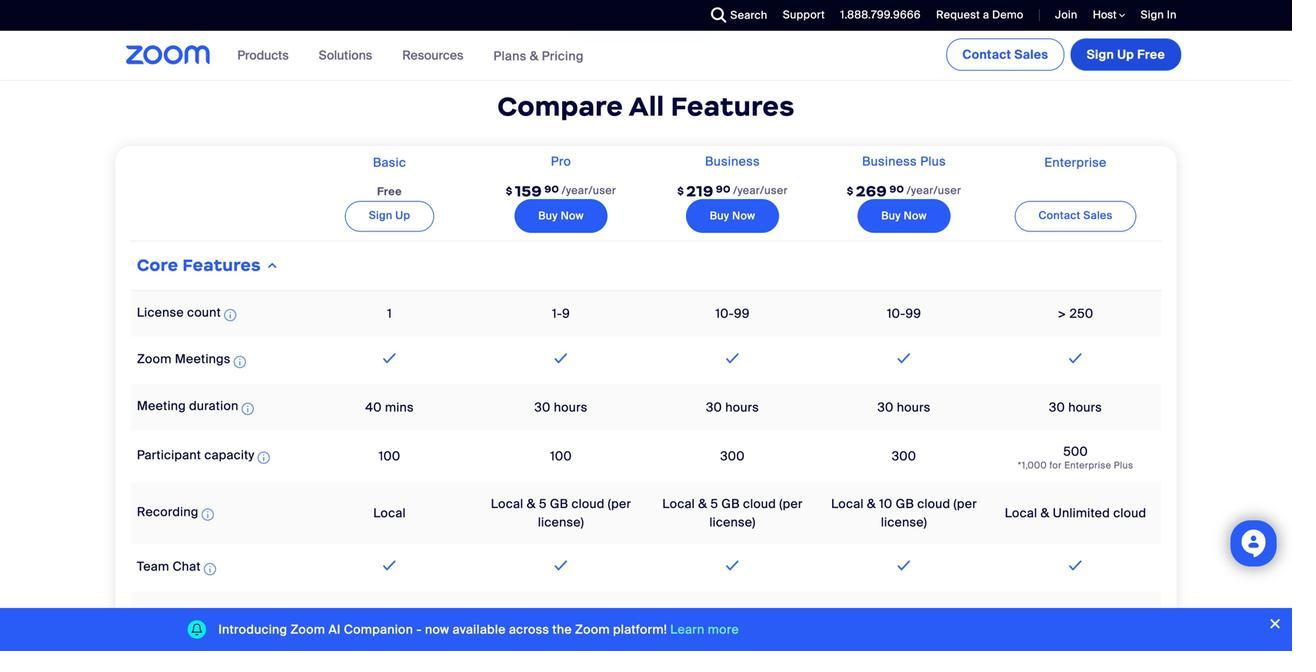 Task type: vqa. For each thing, say whether or not it's contained in the screenshot.
Contact Sales within the meetings NAVIGATION
yes



Task type: describe. For each thing, give the bounding box(es) containing it.
buy now for 219
[[710, 209, 755, 223]]

zoom meetings
[[137, 351, 231, 367]]

support
[[783, 8, 825, 22]]

4 30 from the left
[[1049, 399, 1065, 416]]

contact sales link inside core features application
[[1015, 201, 1136, 232]]

1 10-99 from the left
[[715, 306, 750, 322]]

included image down local & unlimited cloud
[[1065, 557, 1086, 575]]

introducing
[[218, 622, 287, 638]]

*1,000
[[1018, 460, 1047, 472]]

(per inside local & 10 gb cloud (per license)
[[954, 496, 977, 512]]

join
[[1055, 8, 1078, 22]]

resources button
[[402, 31, 470, 80]]

500 *1,000 for enterprise plus
[[1018, 444, 1133, 472]]

zoom meetings image
[[234, 353, 246, 371]]

buy for 269
[[881, 209, 901, 223]]

core features application
[[131, 146, 1161, 651]]

1-
[[552, 306, 562, 322]]

recording
[[137, 504, 199, 520]]

zoom inside application
[[137, 351, 172, 367]]

2 5 from the left
[[710, 496, 718, 512]]

2 30 from the left
[[706, 399, 722, 416]]

269
[[856, 182, 887, 201]]

meetings navigation
[[943, 31, 1184, 74]]

all
[[629, 90, 664, 123]]

> 250
[[1058, 306, 1093, 322]]

zoom left "ai"
[[291, 622, 325, 638]]

team chat
[[137, 559, 201, 575]]

more
[[708, 622, 739, 638]]

meeting duration
[[137, 398, 239, 414]]

zoom meetings application
[[137, 351, 249, 371]]

40 mins
[[365, 399, 414, 416]]

platform!
[[613, 622, 667, 638]]

resources
[[402, 47, 463, 63]]

2 3 from the left
[[557, 606, 565, 622]]

local inside local & 10 gb cloud (per license)
[[831, 496, 864, 512]]

team
[[137, 559, 169, 575]]

4 cell from the left
[[647, 636, 818, 651]]

local & unlimited cloud
[[1005, 505, 1146, 522]]

sales inside core features application
[[1083, 208, 1113, 222]]

meeting
[[137, 398, 186, 414]]

license count
[[137, 304, 221, 321]]

search
[[730, 8, 768, 22]]

1
[[387, 306, 392, 322]]

& inside product information navigation
[[530, 48, 539, 64]]

count
[[187, 304, 221, 321]]

participant capacity
[[137, 447, 255, 463]]

1 300 from the left
[[720, 449, 745, 465]]

zoom down team
[[137, 605, 172, 622]]

0 vertical spatial features
[[671, 90, 795, 123]]

$ 159 90 /year/user
[[506, 182, 616, 201]]

license
[[137, 304, 184, 321]]

1 hours from the left
[[554, 399, 588, 416]]

10
[[879, 496, 892, 512]]

sales inside meetings navigation
[[1014, 47, 1048, 63]]

buy now link for 219
[[686, 199, 779, 233]]

90 for 219
[[716, 183, 731, 195]]

team chat application
[[137, 559, 219, 579]]

view
[[588, 18, 616, 34]]

view add-ons
[[588, 18, 671, 34]]

2 10- from the left
[[887, 306, 906, 322]]

pro
[[551, 153, 571, 170]]

/year/user for 269
[[907, 183, 961, 198]]

business for business plus
[[862, 153, 917, 170]]

team chat image
[[204, 560, 216, 579]]

contact sales link inside meetings navigation
[[946, 38, 1064, 71]]

recording application
[[137, 504, 217, 524]]

3 30 from the left
[[878, 399, 894, 416]]

pricing
[[542, 48, 584, 64]]

$ for 219
[[677, 185, 684, 197]]

participant capacity image
[[258, 449, 270, 467]]

meeting duration image
[[242, 400, 254, 418]]

host button
[[1093, 8, 1125, 22]]

across
[[509, 622, 549, 638]]

included image down 1-9
[[551, 349, 571, 368]]

up for sign up
[[395, 208, 410, 222]]

zoom whiteboards
[[137, 605, 251, 622]]

available
[[453, 622, 506, 638]]

recording image
[[202, 506, 214, 524]]

a
[[983, 8, 989, 22]]

core
[[137, 255, 178, 276]]

buy now for 269
[[881, 209, 927, 223]]

now
[[425, 622, 449, 638]]

features inside cell
[[182, 255, 261, 276]]

sign for sign up
[[369, 208, 392, 222]]

4 hours from the left
[[1068, 399, 1102, 416]]

0 horizontal spatial plus
[[920, 153, 946, 170]]

1 gb from the left
[[550, 496, 568, 512]]

sign for sign up free
[[1087, 47, 1114, 63]]

whiteboards
[[175, 605, 251, 622]]

plans & pricing
[[493, 48, 584, 64]]

-
[[416, 622, 422, 638]]

buy for 219
[[710, 209, 729, 223]]

join link up meetings navigation
[[1055, 8, 1078, 22]]

500
[[1063, 444, 1088, 460]]

the
[[552, 622, 572, 638]]

1 10- from the left
[[715, 306, 734, 322]]

now for 219
[[732, 209, 755, 223]]

sign up link
[[345, 201, 434, 232]]

capacity
[[204, 447, 255, 463]]

sign in
[[1141, 8, 1177, 22]]

up for sign up free
[[1117, 47, 1134, 63]]

solutions
[[319, 47, 372, 63]]

2 hours from the left
[[725, 399, 759, 416]]

1 (per from the left
[[608, 496, 631, 512]]

license count image
[[224, 306, 236, 325]]

1 3 from the left
[[386, 606, 393, 622]]

solutions button
[[319, 31, 379, 80]]

sign up free button
[[1071, 38, 1181, 71]]

license) inside local & 10 gb cloud (per license)
[[881, 515, 927, 531]]

contact sales inside core features application
[[1039, 208, 1113, 222]]

ons
[[649, 18, 671, 34]]

add-
[[620, 18, 649, 34]]

plus inside 500 *1,000 for enterprise plus
[[1114, 460, 1133, 472]]

compare all features
[[497, 90, 795, 123]]



Task type: locate. For each thing, give the bounding box(es) containing it.
3
[[386, 606, 393, 622], [557, 606, 565, 622]]

sign inside core features application
[[369, 208, 392, 222]]

>
[[1058, 306, 1066, 322]]

90 inside $ 219 90 /year/user
[[716, 183, 731, 195]]

90 right 269
[[889, 183, 904, 195]]

3 cell from the left
[[475, 636, 647, 651]]

2 100 from the left
[[550, 449, 572, 465]]

40
[[365, 399, 382, 416]]

0 vertical spatial contact sales
[[962, 47, 1048, 63]]

mins
[[385, 399, 414, 416]]

/year/user down business plus
[[907, 183, 961, 198]]

1 horizontal spatial $
[[677, 185, 684, 197]]

buy now link for 159
[[514, 199, 608, 233]]

included image down 1
[[379, 349, 400, 368]]

companion
[[344, 622, 413, 638]]

3 now from the left
[[904, 209, 927, 223]]

1 vertical spatial contact
[[1039, 208, 1081, 222]]

1 vertical spatial plus
[[1114, 460, 1133, 472]]

0 horizontal spatial (per
[[608, 496, 631, 512]]

included image
[[379, 349, 400, 368], [551, 349, 571, 368], [1065, 349, 1086, 368], [379, 557, 400, 575], [1065, 557, 1086, 575]]

up down basic
[[395, 208, 410, 222]]

0 vertical spatial free
[[1137, 47, 1165, 63]]

4 30 hours from the left
[[1049, 399, 1102, 416]]

$ left 219
[[677, 185, 684, 197]]

business plus
[[862, 153, 946, 170]]

2 300 from the left
[[892, 449, 916, 465]]

sign inside button
[[1087, 47, 1114, 63]]

contact inside meetings navigation
[[962, 47, 1011, 63]]

business up $ 219 90 /year/user
[[705, 153, 760, 170]]

2 gb from the left
[[721, 496, 740, 512]]

1 horizontal spatial 10-
[[887, 306, 906, 322]]

now down $ 269 90 /year/user
[[904, 209, 927, 223]]

1 cell from the left
[[131, 636, 304, 651]]

1 horizontal spatial sign
[[1087, 47, 1114, 63]]

1 horizontal spatial /year/user
[[733, 183, 788, 198]]

buy now down $ 219 90 /year/user
[[710, 209, 755, 223]]

up down host dropdown button
[[1117, 47, 1134, 63]]

1 horizontal spatial now
[[732, 209, 755, 223]]

0 horizontal spatial buy now link
[[514, 199, 608, 233]]

0 horizontal spatial 100
[[379, 449, 400, 465]]

now for 159
[[561, 209, 584, 223]]

2 (per from the left
[[779, 496, 803, 512]]

buy down "$ 159 90 /year/user" on the left top of page
[[538, 209, 558, 223]]

3 right across
[[557, 606, 565, 622]]

1 local & 5 gb cloud (per license) from the left
[[491, 496, 631, 531]]

duration
[[189, 398, 239, 414]]

up
[[1117, 47, 1134, 63], [395, 208, 410, 222]]

/year/user for 159
[[562, 183, 616, 198]]

participant capacity application
[[137, 447, 273, 467]]

0 horizontal spatial now
[[561, 209, 584, 223]]

plans & pricing link
[[493, 48, 584, 64], [493, 48, 584, 64]]

5
[[539, 496, 547, 512], [710, 496, 718, 512]]

1 horizontal spatial 99
[[906, 306, 921, 322]]

/year/user inside "$ 159 90 /year/user"
[[562, 183, 616, 198]]

3 $ from the left
[[847, 185, 854, 197]]

3 (per from the left
[[954, 496, 977, 512]]

2 buy now link from the left
[[686, 199, 779, 233]]

business
[[705, 153, 760, 170], [862, 153, 917, 170]]

banner
[[108, 31, 1184, 81]]

$
[[506, 185, 513, 197], [677, 185, 684, 197], [847, 185, 854, 197]]

1 vertical spatial contact sales
[[1039, 208, 1113, 222]]

0 horizontal spatial sign
[[369, 208, 392, 222]]

300
[[720, 449, 745, 465], [892, 449, 916, 465]]

$ inside $ 219 90 /year/user
[[677, 185, 684, 197]]

/year/user right 219
[[733, 183, 788, 198]]

1 $ from the left
[[506, 185, 513, 197]]

meeting duration application
[[137, 398, 257, 418]]

0 horizontal spatial buy
[[538, 209, 558, 223]]

free inside core features application
[[377, 185, 402, 199]]

join link left host
[[1044, 0, 1081, 31]]

included image down > 250
[[1065, 349, 1086, 368]]

1 buy now link from the left
[[514, 199, 608, 233]]

1 horizontal spatial free
[[1137, 47, 1165, 63]]

2 local & 5 gb cloud (per license) from the left
[[662, 496, 803, 531]]

2 horizontal spatial /year/user
[[907, 183, 961, 198]]

0 horizontal spatial features
[[182, 255, 261, 276]]

1 horizontal spatial (per
[[779, 496, 803, 512]]

contact inside core features application
[[1039, 208, 1081, 222]]

/year/user down 'pro'
[[562, 183, 616, 198]]

0 horizontal spatial 99
[[734, 306, 750, 322]]

90 for 159
[[544, 183, 559, 195]]

2 30 hours from the left
[[706, 399, 759, 416]]

1 horizontal spatial sales
[[1083, 208, 1113, 222]]

now
[[561, 209, 584, 223], [732, 209, 755, 223], [904, 209, 927, 223]]

1 vertical spatial sign
[[1087, 47, 1114, 63]]

right image
[[265, 259, 280, 271]]

now down $ 219 90 /year/user
[[732, 209, 755, 223]]

2 buy from the left
[[710, 209, 729, 223]]

host
[[1093, 8, 1119, 22]]

2 horizontal spatial buy now
[[881, 209, 927, 223]]

0 vertical spatial sign
[[1141, 8, 1164, 22]]

3 license) from the left
[[881, 515, 927, 531]]

1 horizontal spatial license)
[[709, 515, 756, 531]]

2 now from the left
[[732, 209, 755, 223]]

free up sign up
[[377, 185, 402, 199]]

1 horizontal spatial local & 5 gb cloud (per license)
[[662, 496, 803, 531]]

219
[[686, 182, 714, 201]]

buy now link for 269
[[857, 199, 951, 233]]

products
[[237, 47, 289, 63]]

2 horizontal spatial now
[[904, 209, 927, 223]]

1 90 from the left
[[544, 183, 559, 195]]

1 vertical spatial features
[[182, 255, 261, 276]]

sign up free
[[1087, 47, 1165, 63]]

0 vertical spatial enterprise
[[1044, 155, 1107, 171]]

1 100 from the left
[[379, 449, 400, 465]]

$ left "159"
[[506, 185, 513, 197]]

90 right 219
[[716, 183, 731, 195]]

request a demo
[[936, 8, 1024, 22]]

159
[[515, 182, 542, 201]]

buy now down $ 269 90 /year/user
[[881, 209, 927, 223]]

basic
[[373, 155, 406, 171]]

1 vertical spatial free
[[377, 185, 402, 199]]

contact sales inside meetings navigation
[[962, 47, 1048, 63]]

zoom right the
[[575, 622, 610, 638]]

1 30 from the left
[[535, 399, 551, 416]]

chat
[[173, 559, 201, 575]]

1 horizontal spatial up
[[1117, 47, 1134, 63]]

1 buy from the left
[[538, 209, 558, 223]]

buy down $ 219 90 /year/user
[[710, 209, 729, 223]]

3 /year/user from the left
[[907, 183, 961, 198]]

plus right '500'
[[1114, 460, 1133, 472]]

1.888.799.9666
[[840, 8, 921, 22]]

1 business from the left
[[705, 153, 760, 170]]

/year/user for 219
[[733, 183, 788, 198]]

cloud
[[572, 496, 605, 512], [743, 496, 776, 512], [917, 496, 950, 512], [1113, 505, 1146, 522]]

sign left in
[[1141, 8, 1164, 22]]

sales
[[1014, 47, 1048, 63], [1083, 208, 1113, 222]]

plans
[[493, 48, 526, 64]]

0 vertical spatial plus
[[920, 153, 946, 170]]

learn
[[670, 622, 705, 638]]

2 horizontal spatial $
[[847, 185, 854, 197]]

free
[[1137, 47, 1165, 63], [377, 185, 402, 199]]

1 99 from the left
[[734, 306, 750, 322]]

enterprise inside 500 *1,000 for enterprise plus
[[1064, 460, 1111, 472]]

up inside core features application
[[395, 208, 410, 222]]

0 vertical spatial contact
[[962, 47, 1011, 63]]

30 hours
[[535, 399, 588, 416], [706, 399, 759, 416], [878, 399, 931, 416], [1049, 399, 1102, 416]]

/year/user
[[562, 183, 616, 198], [733, 183, 788, 198], [907, 183, 961, 198]]

2 horizontal spatial (per
[[954, 496, 977, 512]]

gb inside local & 10 gb cloud (per license)
[[896, 496, 914, 512]]

now for 269
[[904, 209, 927, 223]]

1 /year/user from the left
[[562, 183, 616, 198]]

2 vertical spatial sign
[[369, 208, 392, 222]]

core features
[[137, 255, 261, 276]]

business up $ 269 90 /year/user
[[862, 153, 917, 170]]

now down "$ 159 90 /year/user" on the left top of page
[[561, 209, 584, 223]]

3 buy now link from the left
[[857, 199, 951, 233]]

1 horizontal spatial 300
[[892, 449, 916, 465]]

free down sign in
[[1137, 47, 1165, 63]]

contact sales link
[[946, 38, 1064, 71], [1015, 201, 1136, 232]]

demo
[[992, 8, 1024, 22]]

1 vertical spatial contact sales link
[[1015, 201, 1136, 232]]

$ inside "$ 159 90 /year/user"
[[506, 185, 513, 197]]

1 license) from the left
[[538, 515, 584, 531]]

up inside button
[[1117, 47, 1134, 63]]

3 buy now from the left
[[881, 209, 927, 223]]

2 90 from the left
[[716, 183, 731, 195]]

1 horizontal spatial 10-99
[[887, 306, 921, 322]]

search button
[[700, 0, 771, 31]]

1 horizontal spatial contact
[[1039, 208, 1081, 222]]

3 30 hours from the left
[[878, 399, 931, 416]]

2 99 from the left
[[906, 306, 921, 322]]

license)
[[538, 515, 584, 531], [709, 515, 756, 531], [881, 515, 927, 531]]

1 horizontal spatial features
[[671, 90, 795, 123]]

90 inside $ 269 90 /year/user
[[889, 183, 904, 195]]

3 buy from the left
[[881, 209, 901, 223]]

99
[[734, 306, 750, 322], [906, 306, 921, 322]]

1 30 hours from the left
[[535, 399, 588, 416]]

1.888.799.9666 button
[[829, 0, 925, 31], [840, 8, 921, 22]]

1 vertical spatial up
[[395, 208, 410, 222]]

free inside button
[[1137, 47, 1165, 63]]

gb
[[550, 496, 568, 512], [721, 496, 740, 512], [896, 496, 914, 512]]

0 horizontal spatial free
[[377, 185, 402, 199]]

2 license) from the left
[[709, 515, 756, 531]]

1-9
[[552, 306, 570, 322]]

included image
[[722, 349, 743, 368], [894, 349, 914, 368], [551, 557, 571, 575], [722, 557, 743, 575], [894, 557, 914, 575]]

& inside local & 10 gb cloud (per license)
[[867, 496, 876, 512]]

1 horizontal spatial buy now link
[[686, 199, 779, 233]]

cell
[[131, 636, 304, 651], [304, 636, 475, 651], [475, 636, 647, 651], [647, 636, 818, 651]]

1 vertical spatial enterprise
[[1064, 460, 1111, 472]]

250
[[1070, 306, 1093, 322]]

0 horizontal spatial sales
[[1014, 47, 1048, 63]]

1 horizontal spatial 3
[[557, 606, 565, 622]]

0 horizontal spatial /year/user
[[562, 183, 616, 198]]

1 now from the left
[[561, 209, 584, 223]]

2 horizontal spatial 90
[[889, 183, 904, 195]]

2 cell from the left
[[304, 636, 475, 651]]

unlimited
[[1053, 505, 1110, 522], [704, 606, 761, 622], [875, 606, 933, 622], [1047, 606, 1104, 622]]

0 horizontal spatial 90
[[544, 183, 559, 195]]

cloud inside local & 10 gb cloud (per license)
[[917, 496, 950, 512]]

1 buy now from the left
[[538, 209, 584, 223]]

9
[[562, 306, 570, 322]]

$ 219 90 /year/user
[[677, 182, 788, 201]]

compare
[[497, 90, 623, 123]]

learn more link
[[670, 622, 739, 638]]

0 horizontal spatial license)
[[538, 515, 584, 531]]

0 vertical spatial contact sales link
[[946, 38, 1064, 71]]

0 horizontal spatial buy now
[[538, 209, 584, 223]]

buy
[[538, 209, 558, 223], [710, 209, 729, 223], [881, 209, 901, 223]]

ai
[[328, 622, 341, 638]]

3 left -
[[386, 606, 393, 622]]

3 90 from the left
[[889, 183, 904, 195]]

3 gb from the left
[[896, 496, 914, 512]]

for
[[1049, 460, 1062, 472]]

0 horizontal spatial 10-99
[[715, 306, 750, 322]]

0 vertical spatial sales
[[1014, 47, 1048, 63]]

0 horizontal spatial 5
[[539, 496, 547, 512]]

90 for 269
[[889, 183, 904, 195]]

1 horizontal spatial business
[[862, 153, 917, 170]]

local & 5 gb cloud (per license)
[[491, 496, 631, 531], [662, 496, 803, 531]]

buy now down "$ 159 90 /year/user" on the left top of page
[[538, 209, 584, 223]]

0 horizontal spatial up
[[395, 208, 410, 222]]

$ left 269
[[847, 185, 854, 197]]

meetings
[[175, 351, 231, 367]]

2 horizontal spatial license)
[[881, 515, 927, 531]]

1 horizontal spatial gb
[[721, 496, 740, 512]]

buy down $ 269 90 /year/user
[[881, 209, 901, 223]]

3 hours from the left
[[897, 399, 931, 416]]

1 horizontal spatial buy
[[710, 209, 729, 223]]

/year/user inside $ 269 90 /year/user
[[907, 183, 961, 198]]

0 vertical spatial up
[[1117, 47, 1134, 63]]

core features cell
[[131, 247, 1161, 284]]

10-
[[715, 306, 734, 322], [887, 306, 906, 322]]

2 10-99 from the left
[[887, 306, 921, 322]]

1 horizontal spatial 100
[[550, 449, 572, 465]]

view add-ons arrow down icon image
[[682, 18, 697, 33]]

plus
[[920, 153, 946, 170], [1114, 460, 1133, 472]]

1 horizontal spatial 90
[[716, 183, 731, 195]]

2 horizontal spatial buy
[[881, 209, 901, 223]]

1 horizontal spatial buy now
[[710, 209, 755, 223]]

features
[[671, 90, 795, 123], [182, 255, 261, 276]]

buy now
[[538, 209, 584, 223], [710, 209, 755, 223], [881, 209, 927, 223]]

0 horizontal spatial 10-
[[715, 306, 734, 322]]

sign down host
[[1087, 47, 1114, 63]]

0 horizontal spatial gb
[[550, 496, 568, 512]]

sign
[[1141, 8, 1164, 22], [1087, 47, 1114, 63], [369, 208, 392, 222]]

contact
[[962, 47, 1011, 63], [1039, 208, 1081, 222]]

included image up companion
[[379, 557, 400, 575]]

request
[[936, 8, 980, 22]]

$ inside $ 269 90 /year/user
[[847, 185, 854, 197]]

$ 269 90 /year/user
[[847, 182, 961, 201]]

sign up
[[369, 208, 410, 222]]

$ for 159
[[506, 185, 513, 197]]

1 vertical spatial sales
[[1083, 208, 1113, 222]]

request a demo link
[[925, 0, 1027, 31], [936, 8, 1024, 22]]

2 buy now from the left
[[710, 209, 755, 223]]

1 5 from the left
[[539, 496, 547, 512]]

license count application
[[137, 304, 239, 325]]

90 inside "$ 159 90 /year/user"
[[544, 183, 559, 195]]

1 horizontal spatial plus
[[1114, 460, 1133, 472]]

90 right "159"
[[544, 183, 559, 195]]

0 horizontal spatial business
[[705, 153, 760, 170]]

2 business from the left
[[862, 153, 917, 170]]

0 horizontal spatial 3
[[386, 606, 393, 622]]

in
[[1167, 8, 1177, 22]]

local & 10 gb cloud (per license)
[[831, 496, 977, 531]]

0 horizontal spatial $
[[506, 185, 513, 197]]

product information navigation
[[226, 31, 595, 81]]

0 horizontal spatial contact
[[962, 47, 1011, 63]]

buy for 159
[[538, 209, 558, 223]]

introducing zoom ai companion - now available across the zoom platform! learn more
[[218, 622, 739, 638]]

2 horizontal spatial gb
[[896, 496, 914, 512]]

participant
[[137, 447, 201, 463]]

sign for sign in
[[1141, 8, 1164, 22]]

local
[[491, 496, 523, 512], [662, 496, 695, 512], [831, 496, 864, 512], [373, 505, 406, 522], [1005, 505, 1037, 522]]

0 horizontal spatial 300
[[720, 449, 745, 465]]

buy now for 159
[[538, 209, 584, 223]]

2 horizontal spatial buy now link
[[857, 199, 951, 233]]

1 horizontal spatial 5
[[710, 496, 718, 512]]

zoom logo image
[[126, 45, 210, 65]]

zoom down the 'license'
[[137, 351, 172, 367]]

/year/user inside $ 219 90 /year/user
[[733, 183, 788, 198]]

business for business
[[705, 153, 760, 170]]

banner containing contact sales
[[108, 31, 1184, 81]]

hours
[[554, 399, 588, 416], [725, 399, 759, 416], [897, 399, 931, 416], [1068, 399, 1102, 416]]

sign down basic
[[369, 208, 392, 222]]

plus up $ 269 90 /year/user
[[920, 153, 946, 170]]

2 /year/user from the left
[[733, 183, 788, 198]]

products button
[[237, 31, 296, 80]]

2 $ from the left
[[677, 185, 684, 197]]

2 horizontal spatial sign
[[1141, 8, 1164, 22]]

$ for 269
[[847, 185, 854, 197]]

0 horizontal spatial local & 5 gb cloud (per license)
[[491, 496, 631, 531]]



